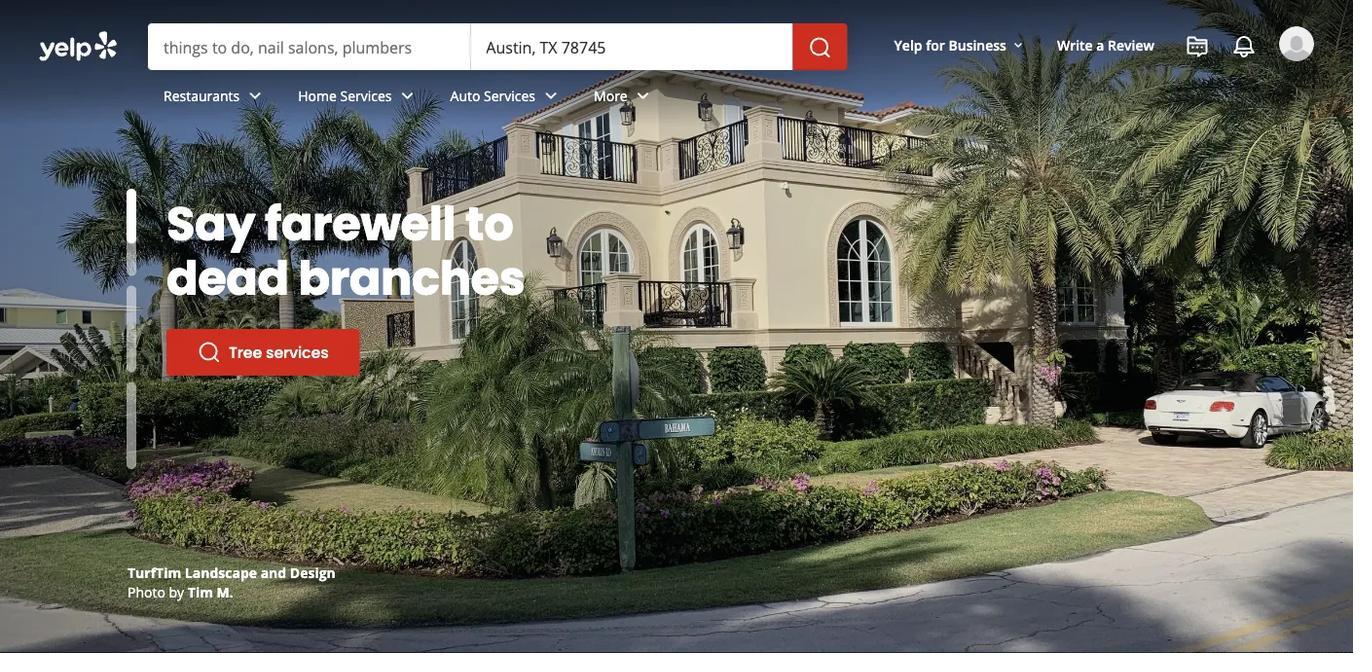Task type: vqa. For each thing, say whether or not it's contained in the screenshot.
the Close "ICON"
no



Task type: locate. For each thing, give the bounding box(es) containing it.
branches
[[299, 245, 525, 311]]

0 horizontal spatial none field
[[164, 36, 455, 57]]

home services link
[[283, 70, 435, 127]]

24 chevron down v2 image right restaurants
[[244, 84, 267, 108]]

none field up 'more' link
[[486, 36, 778, 57]]

24 chevron down v2 image left auto
[[396, 84, 419, 108]]

2 horizontal spatial 24 chevron down v2 image
[[632, 84, 655, 108]]

ruby a. image
[[1280, 26, 1315, 61]]

0 horizontal spatial 24 chevron down v2 image
[[244, 84, 267, 108]]

1 services from the left
[[340, 86, 392, 105]]

tim
[[188, 583, 213, 601]]

2 24 chevron down v2 image from the left
[[396, 84, 419, 108]]

dead
[[167, 245, 289, 311]]

design
[[290, 563, 336, 582]]

restaurants
[[164, 86, 240, 105]]

m.
[[217, 583, 233, 601]]

review
[[1108, 36, 1155, 54]]

None search field
[[0, 0, 1354, 144], [148, 23, 852, 70], [0, 0, 1354, 144], [148, 23, 852, 70]]

business categories element
[[148, 70, 1315, 127]]

1 horizontal spatial none field
[[486, 36, 778, 57]]

write a review link
[[1050, 27, 1163, 62]]

none field near
[[486, 36, 778, 57]]

Find text field
[[164, 36, 455, 57]]

services
[[340, 86, 392, 105], [484, 86, 536, 105]]

more link
[[579, 70, 671, 127]]

1 horizontal spatial services
[[484, 86, 536, 105]]

1 none field from the left
[[164, 36, 455, 57]]

by
[[169, 583, 184, 601]]

yelp
[[895, 36, 923, 54]]

explore banner section banner
[[0, 0, 1354, 653]]

2 services from the left
[[484, 86, 536, 105]]

24 chevron down v2 image
[[244, 84, 267, 108], [396, 84, 419, 108], [632, 84, 655, 108]]

2 none field from the left
[[486, 36, 778, 57]]

restaurants link
[[148, 70, 283, 127]]

24 chevron down v2 image right more
[[632, 84, 655, 108]]

user actions element
[[879, 24, 1342, 144]]

0 horizontal spatial services
[[340, 86, 392, 105]]

1 horizontal spatial 24 chevron down v2 image
[[396, 84, 419, 108]]

none field up home
[[164, 36, 455, 57]]

24 chevron down v2 image inside home services link
[[396, 84, 419, 108]]

24 chevron down v2 image for home services
[[396, 84, 419, 108]]

24 chevron down v2 image inside restaurants link
[[244, 84, 267, 108]]

1 24 chevron down v2 image from the left
[[244, 84, 267, 108]]

24 chevron down v2 image inside 'more' link
[[632, 84, 655, 108]]

services right home
[[340, 86, 392, 105]]

3 24 chevron down v2 image from the left
[[632, 84, 655, 108]]

services left 24 chevron down v2 icon
[[484, 86, 536, 105]]

24 chevron down v2 image for restaurants
[[244, 84, 267, 108]]

none field find
[[164, 36, 455, 57]]

None field
[[164, 36, 455, 57], [486, 36, 778, 57]]



Task type: describe. For each thing, give the bounding box(es) containing it.
photo
[[128, 583, 165, 601]]

to
[[466, 191, 514, 257]]

write
[[1058, 36, 1093, 54]]

write a review
[[1058, 36, 1155, 54]]

notifications image
[[1233, 35, 1256, 58]]

services for home services
[[340, 86, 392, 105]]

turftim landscape and design photo by tim m.
[[128, 563, 336, 601]]

and
[[261, 563, 287, 582]]

a
[[1097, 36, 1105, 54]]

auto services link
[[435, 70, 579, 127]]

say
[[167, 191, 255, 257]]

search image
[[809, 36, 832, 59]]

tim m. link
[[188, 583, 233, 601]]

home
[[298, 86, 337, 105]]

say farewell to dead branches
[[167, 191, 525, 311]]

select slide image
[[127, 158, 136, 245]]

24 chevron down v2 image for more
[[632, 84, 655, 108]]

24 search v2 image
[[198, 341, 221, 364]]

24 chevron down v2 image
[[540, 84, 563, 108]]

landscape
[[185, 563, 257, 582]]

Near text field
[[486, 36, 778, 57]]

auto
[[450, 86, 481, 105]]

tree services
[[229, 341, 329, 363]]

farewell
[[265, 191, 456, 257]]

tree
[[229, 341, 262, 363]]

services
[[266, 341, 329, 363]]

turftim landscape and design link
[[128, 563, 336, 582]]

tree services link
[[167, 329, 360, 376]]

yelp for business button
[[887, 27, 1034, 62]]

home services
[[298, 86, 392, 105]]

for
[[926, 36, 946, 54]]

business
[[949, 36, 1007, 54]]

turftim
[[128, 563, 181, 582]]

16 chevron down v2 image
[[1011, 38, 1026, 53]]

more
[[594, 86, 628, 105]]

yelp for business
[[895, 36, 1007, 54]]

services for auto services
[[484, 86, 536, 105]]

auto services
[[450, 86, 536, 105]]

projects image
[[1186, 35, 1210, 58]]



